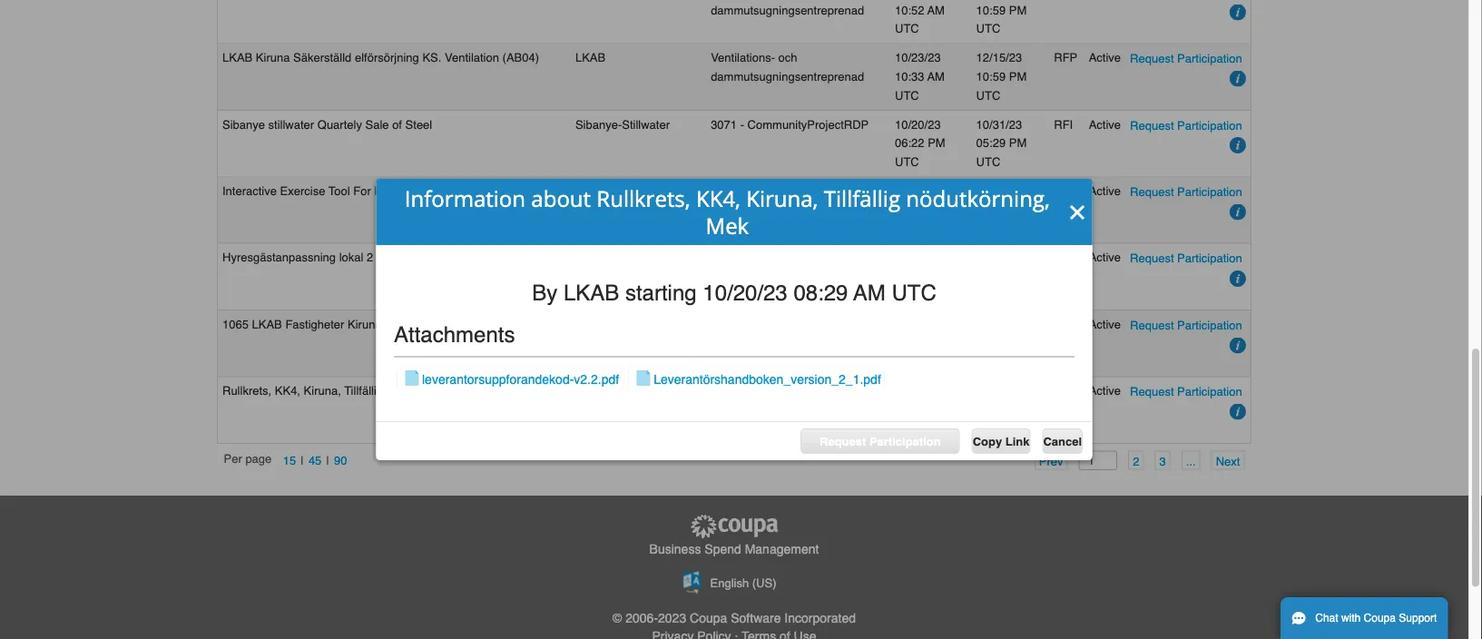 Task type: vqa. For each thing, say whether or not it's contained in the screenshot.


Task type: locate. For each thing, give the bounding box(es) containing it.
kk4, up 15
[[275, 384, 301, 398]]

3 active from the top
[[1089, 184, 1122, 198]]

request participation button for 11/15/23 04:00 pm utc
[[1131, 382, 1243, 401]]

utc inside 10/20/23 11:19 am utc
[[895, 355, 920, 369]]

0 vertical spatial kiruna
[[256, 51, 290, 64]]

request for 11/30/23 10:59 pm utc
[[1131, 318, 1175, 332]]

1 horizontal spatial 2
[[1133, 454, 1140, 468]]

am inside information about rullkrets, kk4, kiruna, tillfällig nödutkörning, mek dialog
[[854, 280, 886, 305]]

1 rfp from the top
[[1055, 51, 1078, 64]]

of
[[392, 117, 402, 131]]

2 active from the top
[[1089, 117, 1122, 131]]

entreprenad
[[737, 384, 801, 398]]

0 horizontal spatial 2
[[367, 251, 373, 264]]

1065
[[222, 317, 249, 331]]

6 active from the top
[[1089, 384, 1122, 398]]

business spend management
[[650, 542, 819, 556]]

2 | from the left
[[326, 454, 330, 468]]

utc for 11/02/23 05:00 pm utc
[[977, 222, 1001, 236]]

am right 11:19
[[927, 336, 944, 350]]

rfp
[[1055, 51, 1078, 64], [1055, 184, 1078, 198]]

2 right lokal
[[367, 251, 373, 264]]

pm right 01:20
[[928, 270, 946, 283]]

request for 10/31/23 05:29 pm utc
[[1131, 118, 1175, 132]]

(generic)
[[775, 184, 821, 198]]

kiruna, up bygg- on the right top of the page
[[747, 183, 819, 213]]

1 | from the left
[[301, 454, 304, 468]]

0 vertical spatial tillfällig
[[824, 183, 901, 213]]

pm
[[1010, 70, 1027, 83], [928, 136, 946, 150], [1010, 136, 1027, 150], [928, 203, 946, 217], [1010, 203, 1027, 217], [928, 270, 946, 283], [1010, 336, 1027, 350], [1010, 403, 1027, 417]]

utc down 01:20
[[895, 289, 920, 302]]

utc inside 10/20/23 01:20 pm utc
[[895, 289, 920, 302]]

1 vertical spatial 08:29
[[895, 403, 925, 417]]

0 vertical spatial software
[[725, 184, 771, 198]]

rfp up close icon
[[1055, 184, 1078, 198]]

am inside 10/23/23 10:33 am utc
[[928, 70, 945, 83]]

10/20/23 down 10/20/23 11:19 am utc
[[895, 384, 941, 398]]

0 horizontal spatial |
[[301, 454, 304, 468]]

2 10:59 from the top
[[977, 336, 1006, 350]]

am inside 10/20/23 11:19 am utc
[[927, 336, 944, 350]]

bygg-
[[748, 251, 777, 264]]

request participation inside information about rullkrets, kk4, kiruna, tillfällig nödutkörning, mek dialog
[[820, 435, 941, 449]]

1 vertical spatial kiruna,
[[304, 384, 341, 398]]

copy link
[[973, 435, 1030, 449]]

utc inside "11/02/23 05:00 pm utc"
[[977, 222, 1001, 236]]

pm inside 10/20/23 06:22 pm utc
[[928, 136, 946, 150]]

1 horizontal spatial nödutkörning,
[[907, 183, 1051, 213]]

by
[[532, 280, 558, 305]]

2 rfp from the top
[[1055, 184, 1078, 198]]

request for 12/15/23 10:59 pm utc
[[1131, 52, 1175, 65]]

1 horizontal spatial mek
[[706, 211, 749, 240]]

1 horizontal spatial kiruna,
[[747, 183, 819, 213]]

mek down attachments
[[461, 384, 484, 398]]

mark-
[[711, 251, 741, 264]]

10/20/23 08:29 am utc
[[895, 384, 945, 435]]

coupa right 2023
[[690, 611, 728, 626]]

pm inside 10/20/23 01:20 pm utc
[[928, 270, 946, 283]]

10/31/23
[[977, 117, 1023, 131]]

pm for 11/30/23 10:59 pm utc
[[1010, 336, 1027, 350]]

utc down 10:33
[[895, 89, 920, 102]]

nödutkörning, down attachments
[[387, 384, 458, 398]]

1 vertical spatial nödutkörning,
[[387, 384, 458, 398]]

mark-, bygg- och rivningsentreprenad
[[711, 251, 816, 283]]

10:59 down 11/30/23
[[977, 336, 1006, 350]]

spend
[[705, 542, 742, 556]]

1 horizontal spatial navigation
[[1024, 451, 1245, 471]]

och up dammutsugningsentreprenad
[[779, 51, 798, 64]]

0 horizontal spatial mek
[[461, 384, 484, 398]]

10/20/23 01:29 pm utc
[[895, 184, 946, 236]]

kiruna, down fastigheter
[[304, 384, 341, 398]]

2024
[[431, 317, 457, 331]]

1 10:59 from the top
[[977, 70, 1006, 83]]

10/20/23 11:19 am utc
[[895, 317, 944, 369]]

utc down 01:29
[[895, 222, 920, 236]]

11/30/23
[[977, 317, 1022, 331]]

2
[[367, 251, 373, 264], [1133, 454, 1140, 468]]

rullkrets, down 1065
[[222, 384, 272, 398]]

nödutkörning,
[[907, 183, 1051, 213], [387, 384, 458, 398]]

1 vertical spatial mek
[[461, 384, 484, 398]]

10/20/23 up 01:29
[[895, 184, 941, 198]]

1 horizontal spatial 08:29
[[895, 403, 925, 417]]

utc down the 05:29
[[977, 155, 1001, 169]]

1 navigation from the left
[[224, 451, 352, 471]]

active for 12/15/23 10:59 pm utc
[[1089, 51, 1122, 64]]

0 vertical spatial kk4,
[[696, 183, 741, 213]]

request participation for 12/15/23 10:59 pm utc
[[1131, 52, 1243, 65]]

rullkrets,
[[597, 183, 691, 213], [222, 384, 272, 398]]

pm down 11/30/23
[[1010, 336, 1027, 350]]

police
[[644, 184, 676, 198]]

0 vertical spatial kiruna,
[[747, 183, 819, 213]]

pm inside 10/31/23 05:29 pm utc
[[1010, 136, 1027, 150]]

utc down 06:22
[[895, 155, 920, 169]]

lkab inside information about rullkrets, kk4, kiruna, tillfällig nödutkörning, mek dialog
[[564, 280, 620, 305]]

| right 15
[[301, 454, 304, 468]]

1 horizontal spatial kiruna
[[348, 317, 382, 331]]

utc inside 11/30/23 10:59 pm utc
[[977, 355, 1001, 369]]

0 vertical spatial rullkrets,
[[597, 183, 691, 213]]

10/20/23
[[895, 117, 941, 131], [895, 184, 941, 198], [895, 251, 941, 264], [703, 280, 788, 305], [895, 317, 941, 331], [895, 384, 941, 398]]

1 vertical spatial 10:59
[[977, 336, 1006, 350]]

pm down 11/02/23
[[1010, 203, 1027, 217]]

copy
[[973, 435, 1003, 449]]

0 horizontal spatial 08:29
[[794, 280, 849, 305]]

close image
[[1069, 204, 1087, 222]]

mek-entreprenad
[[711, 384, 801, 398]]

5 active from the top
[[1089, 317, 1122, 331]]

request participation button for 11/30/23 10:59 pm utc
[[1131, 316, 1243, 335]]

| right 45
[[326, 454, 330, 468]]

am left 01:20
[[854, 280, 886, 305]]

utc for 11/30/23 10:59 pm utc
[[977, 355, 1001, 369]]

coupa right with
[[1364, 612, 1397, 625]]

2 left 3
[[1133, 454, 1140, 468]]

software right it
[[725, 184, 771, 198]]

utc up "10/31/23"
[[977, 89, 1001, 102]]

(us)
[[753, 577, 777, 590]]

kk4, right the police
[[696, 183, 741, 213]]

11/02/23
[[977, 184, 1022, 198]]

request for 11/15/23 04:00 pm utc
[[1131, 385, 1175, 399]]

about
[[532, 183, 591, 213]]

15 | 45 | 90
[[283, 453, 347, 468]]

kv.10
[[377, 251, 406, 264]]

stillwater
[[268, 117, 314, 131]]

1 horizontal spatial coupa
[[1364, 612, 1397, 625]]

pm for 10/20/23 01:29 pm utc
[[928, 203, 946, 217]]

pm down 12/15/23
[[1010, 70, 1027, 83]]

mek up mark-
[[706, 211, 749, 240]]

navigation containing per page
[[224, 451, 352, 471]]

0 vertical spatial och
[[779, 51, 798, 64]]

interactive
[[222, 184, 277, 198]]

sibanye-
[[576, 117, 622, 131]]

pm for 10/20/23 01:20 pm utc
[[928, 270, 946, 283]]

10/20/23 inside 10/20/23 11:19 am utc
[[895, 317, 941, 331]]

box)
[[491, 184, 520, 198]]

participation for 11/30/23 10:59 pm utc
[[1178, 318, 1243, 332]]

10/20/23 inside 10/20/23 08:29 am utc
[[895, 384, 941, 398]]

0 horizontal spatial navigation
[[224, 451, 352, 471]]

quartely
[[318, 117, 362, 131]]

pm for 12/15/23 10:59 pm utc
[[1010, 70, 1027, 83]]

10/20/23 inside 10/20/23 01:20 pm utc
[[895, 251, 941, 264]]

0 horizontal spatial rullkrets,
[[222, 384, 272, 398]]

och
[[779, 51, 798, 64], [781, 251, 800, 264]]

|
[[301, 454, 304, 468], [326, 454, 330, 468]]

10:59 inside 11/30/23 10:59 pm utc
[[977, 336, 1006, 350]]

utc down 04:00
[[977, 422, 1001, 435]]

pm right 01:29
[[928, 203, 946, 217]]

interactive exercise tool for businesses (act in a box)
[[222, 184, 520, 198]]

pm inside 11/30/23 10:59 pm utc
[[1010, 336, 1027, 350]]

coupa supplier portal image
[[689, 514, 780, 540]]

pm inside "11/02/23 05:00 pm utc"
[[1010, 203, 1027, 217]]

3071
[[711, 117, 737, 131]]

...
[[1187, 454, 1197, 468]]

nödutkörning, down the 05:29
[[907, 183, 1051, 213]]

06:22
[[895, 136, 925, 150]]

0 vertical spatial mek
[[706, 211, 749, 240]]

sibanye
[[222, 117, 265, 131]]

10:59
[[977, 70, 1006, 83], [977, 336, 1006, 350]]

och inside ventilations- och dammutsugningsentreprenad
[[779, 51, 798, 64]]

am left 04:00
[[928, 403, 945, 417]]

utc inside the 10/20/23 01:29 pm utc
[[895, 222, 920, 236]]

kiruna,
[[747, 183, 819, 213], [304, 384, 341, 398]]

10/20/23 up 06:22
[[895, 117, 941, 131]]

0 horizontal spatial nödutkörning,
[[387, 384, 458, 398]]

1 vertical spatial tillfällig
[[344, 384, 383, 398]]

3071 - communityprojectrdp
[[711, 117, 869, 131]]

pm right 06:22
[[928, 136, 946, 150]]

0 vertical spatial 2
[[367, 251, 373, 264]]

utc inside 12/15/23 10:59 pm utc
[[977, 89, 1001, 102]]

fastigheter
[[285, 317, 345, 331]]

pm for 11/02/23 05:00 pm utc
[[1010, 203, 1027, 217]]

1 horizontal spatial tillfällig
[[824, 183, 901, 213]]

active
[[1089, 51, 1122, 64], [1089, 117, 1122, 131], [1089, 184, 1122, 198], [1089, 251, 1122, 264], [1089, 317, 1122, 331], [1089, 384, 1122, 398]]

,
[[741, 251, 745, 264]]

och right bygg- on the right top of the page
[[781, 251, 800, 264]]

request participation button for 10/31/23 05:29 pm utc
[[1131, 116, 1243, 135]]

request inside information about rullkrets, kk4, kiruna, tillfällig nödutkörning, mek dialog
[[820, 435, 867, 449]]

tillfällig down the 1065 lkab fastigheter kiruna relining 2024
[[344, 384, 383, 398]]

10:59 inside 12/15/23 10:59 pm utc
[[977, 70, 1006, 83]]

1 vertical spatial kk4,
[[275, 384, 301, 398]]

1 vertical spatial och
[[781, 251, 800, 264]]

navigation
[[224, 451, 352, 471], [1024, 451, 1245, 471]]

utc inside 10/20/23 08:29 am utc
[[895, 422, 920, 435]]

software down (us)
[[731, 611, 781, 626]]

1 horizontal spatial |
[[326, 454, 330, 468]]

request participation for 11/30/23 10:59 pm utc
[[1131, 318, 1243, 332]]

kiruna left relining
[[348, 317, 382, 331]]

am inside 10/20/23 08:29 am utc
[[928, 403, 945, 417]]

10/20/23 inside 10/20/23 06:22 pm utc
[[895, 117, 941, 131]]

Jump to page number field
[[1079, 451, 1118, 470]]

pm inside 11/15/23 04:00 pm utc
[[1010, 403, 1027, 417]]

utc down 05:00
[[977, 222, 1001, 236]]

rullkrets, kk4, kiruna, tillfällig nödutkörning, mek
[[222, 384, 484, 398]]

pm down 11/15/23 on the bottom of page
[[1010, 403, 1027, 417]]

1 vertical spatial 2
[[1133, 454, 1140, 468]]

0 vertical spatial 10:59
[[977, 70, 1006, 83]]

am down the 10/23/23
[[928, 70, 945, 83]]

kiruna left säkerställd
[[256, 51, 290, 64]]

utc down 11:19
[[895, 355, 920, 369]]

rfi
[[1055, 117, 1074, 131]]

15
[[283, 453, 296, 467]]

0 vertical spatial nödutkörning,
[[907, 183, 1051, 213]]

0 horizontal spatial kiruna
[[256, 51, 290, 64]]

tillfällig right (generic)
[[824, 183, 901, 213]]

elförsörjning
[[355, 51, 419, 64]]

1 horizontal spatial rullkrets,
[[597, 183, 691, 213]]

utc inside 10/20/23 06:22 pm utc
[[895, 155, 920, 169]]

10/20/23 for 10/20/23 01:20 pm utc
[[895, 251, 941, 264]]

(act
[[438, 184, 466, 198]]

1 active from the top
[[1089, 51, 1122, 64]]

mek
[[706, 211, 749, 240], [461, 384, 484, 398]]

kk4,
[[696, 183, 741, 213], [275, 384, 301, 398]]

prev
[[1040, 454, 1064, 468]]

it
[[711, 184, 722, 198]]

10/20/23 up 11:19
[[895, 317, 941, 331]]

active for 10/31/23 05:29 pm utc
[[1089, 117, 1122, 131]]

am for 10/20/23 08:29 am utc
[[928, 403, 945, 417]]

0 horizontal spatial coupa
[[690, 611, 728, 626]]

utc inside 10/31/23 05:29 pm utc
[[977, 155, 1001, 169]]

2 navigation from the left
[[1024, 451, 1245, 471]]

05:29
[[977, 136, 1006, 150]]

utc up 11:19
[[892, 280, 937, 305]]

04:00
[[977, 403, 1006, 417]]

pm for 10/20/23 06:22 pm utc
[[928, 136, 946, 150]]

10/20/23 inside the 10/20/23 01:29 pm utc
[[895, 184, 941, 198]]

© 2006-2023 coupa software incorporated
[[613, 611, 856, 626]]

next
[[1217, 454, 1241, 468]]

0 horizontal spatial tillfällig
[[344, 384, 383, 398]]

0 vertical spatial rfp
[[1055, 51, 1078, 64]]

0 vertical spatial 08:29
[[794, 280, 849, 305]]

utc for 10/20/23 01:29 pm utc
[[895, 222, 920, 236]]

rullkrets, left it
[[597, 183, 691, 213]]

säkerställd
[[293, 51, 352, 64]]

lkab
[[222, 51, 253, 64], [576, 51, 606, 64], [564, 280, 620, 305], [252, 317, 282, 331], [576, 384, 606, 398]]

utc inside 10/23/23 10:33 am utc
[[895, 89, 920, 102]]

08:29 inside 10/20/23 08:29 am utc
[[895, 403, 925, 417]]

1 vertical spatial kiruna
[[348, 317, 382, 331]]

pm down "10/31/23"
[[1010, 136, 1027, 150]]

08:29 inside information about rullkrets, kk4, kiruna, tillfällig nödutkörning, mek dialog
[[794, 280, 849, 305]]

01:20
[[895, 270, 925, 283]]

10/20/23 06:22 pm utc
[[895, 117, 946, 169]]

10/20/23 inside information about rullkrets, kk4, kiruna, tillfällig nödutkörning, mek dialog
[[703, 280, 788, 305]]

rfp right 12/15/23
[[1055, 51, 1078, 64]]

page
[[246, 452, 272, 466]]

rfp for 11/02/23 05:00 pm utc
[[1055, 184, 1078, 198]]

10/20/23 up 01:20
[[895, 251, 941, 264]]

pm inside 12/15/23 10:59 pm utc
[[1010, 70, 1027, 83]]

1 vertical spatial rfp
[[1055, 184, 1078, 198]]

10:59 for 11/30/23
[[977, 336, 1006, 350]]

10/20/23 down ,
[[703, 280, 788, 305]]

steel
[[406, 117, 432, 131]]

lokal
[[339, 251, 364, 264]]

pm inside the 10/20/23 01:29 pm utc
[[928, 203, 946, 217]]

1 horizontal spatial kk4,
[[696, 183, 741, 213]]

kiruna
[[256, 51, 290, 64], [348, 317, 382, 331]]

utc up 11/15/23 on the bottom of page
[[977, 355, 1001, 369]]

10/20/23 for 10/20/23 06:22 pm utc
[[895, 117, 941, 131]]

with
[[1342, 612, 1361, 625]]

10:59 down 12/15/23
[[977, 70, 1006, 83]]

utc left copy
[[895, 422, 920, 435]]

utc inside 11/15/23 04:00 pm utc
[[977, 422, 1001, 435]]



Task type: describe. For each thing, give the bounding box(es) containing it.
lkab kiruna säkerställd elförsörjning ks. ventilation (ab04)
[[222, 51, 539, 64]]

cancel button
[[1043, 429, 1083, 454]]

utc for 11/15/23 04:00 pm utc
[[977, 422, 1001, 435]]

11/15/23 04:00 pm utc
[[977, 384, 1027, 435]]

support
[[1400, 612, 1438, 625]]

rivningsentreprenad
[[711, 270, 816, 283]]

request for 11/02/23 05:00 pm utc
[[1131, 185, 1175, 199]]

chat with coupa support button
[[1281, 598, 1449, 639]]

3
[[1160, 454, 1167, 468]]

participation inside information about rullkrets, kk4, kiruna, tillfällig nödutkörning, mek dialog
[[870, 435, 941, 449]]

leverantörshandboken_version_2_1.pdf
[[654, 372, 882, 386]]

2 inside button
[[1133, 454, 1140, 468]]

45
[[309, 453, 322, 467]]

v2.2.pdf
[[574, 372, 619, 386]]

... button
[[1182, 451, 1201, 470]]

sibanye stillwater quartely sale of steel
[[222, 117, 432, 131]]

link
[[1006, 435, 1030, 449]]

nkc
[[409, 251, 434, 264]]

metropolitan police
[[576, 184, 676, 198]]

1065 lkab fastigheter kiruna relining 2024
[[222, 317, 457, 331]]

kiruna, inside information about rullkrets, kk4, kiruna, tillfällig nödutkörning, mek
[[747, 183, 819, 213]]

sibanye-stillwater
[[576, 117, 670, 131]]

active for 11/02/23 05:00 pm utc
[[1089, 184, 1122, 198]]

12/15/23 10:59 pm utc
[[977, 51, 1027, 102]]

utc for 10/20/23 06:22 pm utc
[[895, 155, 920, 169]]

leverantörshandboken_version_2_1.pdf link
[[654, 372, 882, 386]]

10:33
[[895, 70, 925, 83]]

utc for 12/15/23 10:59 pm utc
[[977, 89, 1001, 102]]

prev button
[[1035, 451, 1068, 470]]

45 button
[[304, 451, 326, 470]]

och inside mark-, bygg- och rivningsentreprenad
[[781, 251, 800, 264]]

11/02/23 05:00 pm utc
[[977, 184, 1027, 236]]

participation for 11/15/23 04:00 pm utc
[[1178, 385, 1243, 399]]

utc for 10/20/23 08:29 am utc
[[895, 422, 920, 435]]

sale
[[366, 117, 389, 131]]

for
[[353, 184, 371, 198]]

am for 10/20/23 11:19 am utc
[[927, 336, 944, 350]]

1 vertical spatial software
[[731, 611, 781, 626]]

management
[[745, 542, 819, 556]]

nödutkörning, inside information about rullkrets, kk4, kiruna, tillfällig nödutkörning, mek
[[907, 183, 1051, 213]]

ventilation
[[445, 51, 499, 64]]

leverantorsuppforandekod-v2.2.pdf
[[422, 372, 619, 386]]

ventilations-
[[711, 51, 775, 64]]

information about rullkrets, kk4, kiruna, tillfällig nödutkörning, mek
[[405, 183, 1051, 240]]

request participation button for 12/15/23 10:59 pm utc
[[1131, 49, 1243, 68]]

10:59 for 12/15/23
[[977, 70, 1006, 83]]

participation for 10/31/23 05:29 pm utc
[[1178, 118, 1243, 132]]

per page
[[224, 452, 272, 466]]

90
[[334, 453, 347, 467]]

active for 11/15/23 04:00 pm utc
[[1089, 384, 1122, 398]]

(ab04)
[[503, 51, 539, 64]]

-
[[741, 117, 745, 131]]

05:00
[[977, 203, 1006, 217]]

pm for 10/31/23 05:29 pm utc
[[1010, 136, 1027, 150]]

ventilations- och dammutsugningsentreprenad
[[711, 51, 865, 83]]

utc for 10/20/23 11:19 am utc
[[895, 355, 920, 369]]

request participation for 10/31/23 05:29 pm utc
[[1131, 118, 1243, 132]]

rfp for 12/15/23 10:59 pm utc
[[1055, 51, 1078, 64]]

next button
[[1212, 451, 1245, 470]]

ks.
[[423, 51, 442, 64]]

participation for 11/02/23 05:00 pm utc
[[1178, 185, 1243, 199]]

12/15/23
[[977, 51, 1023, 64]]

request participation for 11/15/23 04:00 pm utc
[[1131, 385, 1243, 399]]

utc for 10/20/23 01:20 pm utc
[[895, 289, 920, 302]]

10/23/23 10:33 am utc
[[895, 51, 945, 102]]

request participation button for 11/02/23 05:00 pm utc
[[1131, 182, 1243, 202]]

businesses
[[374, 184, 435, 198]]

0 horizontal spatial kiruna,
[[304, 384, 341, 398]]

attachments
[[394, 322, 515, 347]]

request participation for 11/02/23 05:00 pm utc
[[1131, 185, 1243, 199]]

in
[[469, 184, 478, 198]]

exercise
[[280, 184, 325, 198]]

10/20/23 for 10/20/23 01:29 pm utc
[[895, 184, 941, 198]]

tillfällig inside information about rullkrets, kk4, kiruna, tillfällig nödutkörning, mek
[[824, 183, 901, 213]]

mek inside information about rullkrets, kk4, kiruna, tillfällig nödutkörning, mek
[[706, 211, 749, 240]]

active for 11/30/23 10:59 pm utc
[[1089, 317, 1122, 331]]

©
[[613, 611, 622, 626]]

am for 10/23/23 10:33 am utc
[[928, 70, 945, 83]]

hyresgästanpassning lokal 2 kv.10 nkc
[[222, 251, 434, 264]]

utc inside information about rullkrets, kk4, kiruna, tillfällig nödutkörning, mek dialog
[[892, 280, 937, 305]]

participation for 12/15/23 10:59 pm utc
[[1178, 52, 1243, 65]]

starting
[[626, 280, 697, 305]]

utc for 10/31/23 05:29 pm utc
[[977, 155, 1001, 169]]

11:19
[[895, 336, 924, 350]]

incorporated
[[785, 611, 856, 626]]

per
[[224, 452, 242, 466]]

business
[[650, 542, 701, 556]]

english
[[711, 577, 749, 590]]

15 button
[[278, 451, 301, 470]]

kk4, inside information about rullkrets, kk4, kiruna, tillfällig nödutkörning, mek
[[696, 183, 741, 213]]

4 active from the top
[[1089, 251, 1122, 264]]

metropolitan
[[576, 184, 641, 198]]

1 vertical spatial rullkrets,
[[222, 384, 272, 398]]

rullkrets, inside information about rullkrets, kk4, kiruna, tillfällig nödutkörning, mek
[[597, 183, 691, 213]]

leverantorsuppforandekod-v2.2.pdf link
[[422, 372, 619, 386]]

a
[[481, 184, 488, 198]]

10/20/23 for 10/20/23 08:29 am utc
[[895, 384, 941, 398]]

utc for 10/23/23 10:33 am utc
[[895, 89, 920, 102]]

hyresgästanpassning
[[222, 251, 336, 264]]

stillwater
[[622, 117, 670, 131]]

01:29
[[895, 203, 925, 217]]

copy link button
[[972, 429, 1031, 454]]

communityprojectrdp
[[748, 117, 869, 131]]

cancel
[[1044, 435, 1083, 449]]

0 horizontal spatial kk4,
[[275, 384, 301, 398]]

english (us)
[[711, 577, 777, 590]]

11/30/23 10:59 pm utc
[[977, 317, 1027, 369]]

information about rullkrets, kk4, kiruna, tillfällig nödutkörning, mek dialog
[[376, 179, 1093, 460]]

2006-
[[626, 611, 658, 626]]

10/31/23 05:29 pm utc
[[977, 117, 1027, 169]]

10/23/23
[[895, 51, 941, 64]]

10/20/23 01:20 pm utc
[[895, 251, 946, 302]]

coupa inside button
[[1364, 612, 1397, 625]]

navigation containing prev
[[1024, 451, 1245, 471]]

10/20/23 for 10/20/23 11:19 am utc
[[895, 317, 941, 331]]

information
[[405, 183, 526, 213]]

leverantorsuppforandekod-
[[422, 372, 574, 386]]

pm for 11/15/23 04:00 pm utc
[[1010, 403, 1027, 417]]



